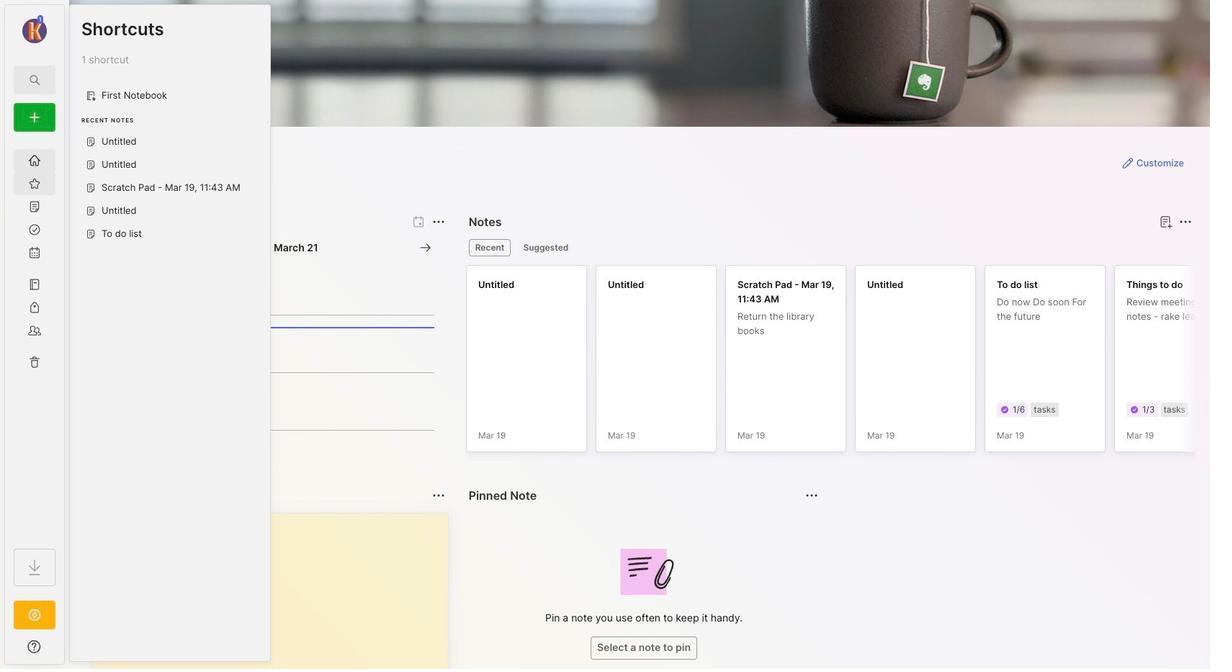 Task type: describe. For each thing, give the bounding box(es) containing it.
WHAT'S NEW field
[[5, 636, 64, 659]]

click to expand image
[[63, 643, 74, 660]]

upgrade image
[[26, 607, 43, 624]]

main element
[[0, 0, 69, 670]]

tree inside main element
[[5, 141, 64, 536]]

home image
[[27, 154, 42, 168]]

edit search image
[[26, 71, 43, 89]]

1 tab from the left
[[469, 239, 511, 257]]

Start writing… text field
[[105, 514, 447, 670]]

Account field
[[5, 14, 64, 45]]

2 tab from the left
[[517, 239, 575, 257]]



Task type: vqa. For each thing, say whether or not it's contained in the screenshot.
Main ELEMENT at the left of page
yes



Task type: locate. For each thing, give the bounding box(es) containing it.
tab list
[[469, 239, 1191, 257]]

tab
[[469, 239, 511, 257], [517, 239, 575, 257]]

row group
[[466, 265, 1211, 461]]

0 horizontal spatial tab
[[469, 239, 511, 257]]

1 horizontal spatial tab
[[517, 239, 575, 257]]

tree
[[5, 141, 64, 536]]



